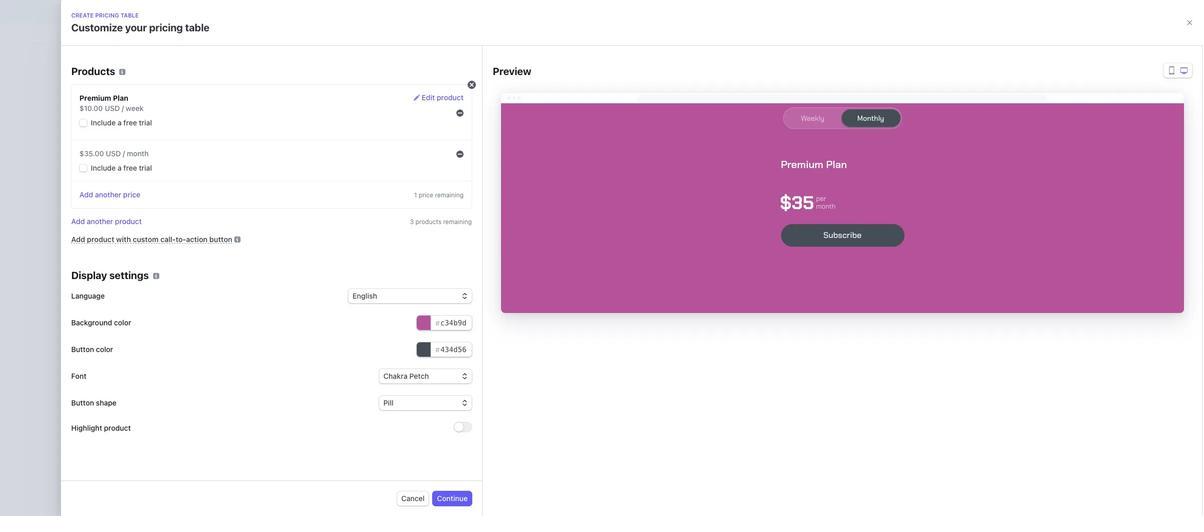 Task type: locate. For each thing, give the bounding box(es) containing it.
/ inside premium plan $10.00 usd / week
[[122, 104, 124, 113]]

1 vertical spatial free
[[124, 164, 137, 172]]

add up the add another product
[[80, 190, 93, 199]]

add product with custom call-to-action button button
[[71, 235, 232, 244]]

price right 1
[[419, 191, 434, 199]]

with
[[116, 235, 131, 244]]

a down premium plan $10.00 usd / week
[[118, 118, 122, 127]]

product for highlight
[[104, 424, 131, 432]]

cancel button
[[397, 492, 429, 506]]

1 vertical spatial /
[[123, 149, 125, 158]]

another up the add another product
[[95, 190, 121, 199]]

1 horizontal spatial your
[[675, 253, 690, 262]]

create
[[71, 12, 94, 19], [489, 237, 521, 249], [489, 253, 511, 262], [503, 288, 526, 296]]

product down add another product button on the top
[[87, 235, 114, 244]]

/ down plan
[[122, 104, 124, 113]]

usd
[[105, 104, 120, 113], [106, 149, 121, 158]]

1 vertical spatial another
[[87, 217, 113, 226]]

font
[[71, 372, 87, 381]]

responsive
[[550, 253, 587, 262]]

create for create pricing table customize your pricing table
[[71, 12, 94, 19]]

product right edit
[[437, 93, 464, 102]]

1 vertical spatial your
[[675, 253, 690, 262]]

price up the add another product
[[123, 190, 140, 199]]

include a free trial
[[91, 118, 152, 127], [91, 164, 152, 172]]

1 button from the top
[[71, 345, 94, 354]]

0 horizontal spatial color
[[96, 345, 113, 354]]

create pricing table
[[503, 288, 570, 296]]

your inside create a pricing table create a branded, responsive pricing table to embed on your website.
[[675, 253, 690, 262]]

continue
[[437, 494, 468, 503]]

1 vertical spatial remaining
[[444, 218, 472, 226]]

create inside create pricing table customize your pricing table
[[71, 12, 94, 19]]

0 vertical spatial add
[[80, 190, 93, 199]]

0 vertical spatial include a free trial
[[91, 118, 152, 127]]

background color
[[71, 318, 131, 327]]

include a free trial down $35.00 usd / month
[[91, 164, 152, 172]]

1 vertical spatial trial
[[139, 164, 152, 172]]

free down week
[[124, 118, 137, 127]]

/ left month
[[123, 149, 125, 158]]

trial down month
[[139, 164, 152, 172]]

include down $35.00 usd / month
[[91, 164, 116, 172]]

another down add another price button
[[87, 217, 113, 226]]

add
[[80, 190, 93, 199], [71, 217, 85, 226], [71, 235, 85, 244]]

custom
[[133, 235, 159, 244]]

trial down week
[[139, 118, 152, 127]]

0 vertical spatial trial
[[139, 118, 152, 127]]

to-
[[176, 235, 186, 244]]

another
[[95, 190, 121, 199], [87, 217, 113, 226]]

color right background
[[114, 318, 131, 327]]

product for edit
[[437, 93, 464, 102]]

create for create pricing table
[[503, 288, 526, 296]]

pricing
[[95, 12, 119, 19], [149, 22, 183, 33], [532, 237, 565, 249], [588, 253, 611, 262], [528, 288, 551, 296]]

2 free from the top
[[124, 164, 137, 172]]

0 horizontal spatial your
[[125, 22, 147, 33]]

1 vertical spatial add
[[71, 217, 85, 226]]

0 horizontal spatial price
[[123, 190, 140, 199]]

shape
[[96, 399, 117, 407]]

your right on
[[675, 253, 690, 262]]

price
[[123, 190, 140, 199], [419, 191, 434, 199]]

remaining
[[435, 191, 464, 199], [444, 218, 472, 226]]

call-
[[160, 235, 176, 244]]

on
[[665, 253, 674, 262]]

0 vertical spatial button
[[71, 345, 94, 354]]

button up font
[[71, 345, 94, 354]]

2 vertical spatial add
[[71, 235, 85, 244]]

remaining up 3 products remaining
[[435, 191, 464, 199]]

product
[[437, 93, 464, 102], [115, 217, 142, 226], [87, 235, 114, 244], [104, 424, 131, 432]]

2 button from the top
[[71, 399, 94, 407]]

a
[[118, 118, 122, 127], [118, 164, 122, 172], [524, 237, 529, 249], [513, 253, 517, 262]]

plan
[[113, 94, 128, 102]]

0 vertical spatial usd
[[105, 104, 120, 113]]

price inside button
[[123, 190, 140, 199]]

include
[[91, 118, 116, 127], [91, 164, 116, 172]]

trial
[[139, 118, 152, 127], [139, 164, 152, 172]]

0 vertical spatial your
[[125, 22, 147, 33]]

1 free from the top
[[124, 118, 137, 127]]

button color
[[71, 345, 113, 354]]

english
[[353, 292, 377, 300]]

free
[[124, 118, 137, 127], [124, 164, 137, 172]]

button left shape on the bottom of the page
[[71, 399, 94, 407]]

add another product
[[71, 217, 142, 226]]

0 vertical spatial /
[[122, 104, 124, 113]]

highlight
[[71, 424, 102, 432]]

1 horizontal spatial color
[[114, 318, 131, 327]]

add down add another price button
[[71, 217, 85, 226]]

add down add another product button on the top
[[71, 235, 85, 244]]

1 vertical spatial include
[[91, 164, 116, 172]]

$35.00
[[80, 149, 104, 158]]

branded,
[[519, 253, 549, 262]]

1 include a free trial from the top
[[91, 118, 152, 127]]

0 vertical spatial include
[[91, 118, 116, 127]]

button
[[71, 345, 94, 354], [71, 399, 94, 407]]

color
[[114, 318, 131, 327], [96, 345, 113, 354]]

settings
[[109, 269, 149, 281]]

to
[[632, 253, 638, 262]]

month
[[127, 149, 149, 158]]

background
[[71, 318, 112, 327]]

products
[[416, 218, 442, 226]]

add for add another price
[[80, 190, 93, 199]]

1 vertical spatial color
[[96, 345, 113, 354]]

button for button color
[[71, 345, 94, 354]]

usd right '$35.00'
[[106, 149, 121, 158]]

1 vertical spatial usd
[[106, 149, 121, 158]]

edit
[[422, 93, 435, 102]]

remaining right the products
[[444, 218, 472, 226]]

include a free trial down week
[[91, 118, 152, 127]]

a up website.
[[513, 253, 517, 262]]

free down month
[[124, 164, 137, 172]]

add another price
[[80, 190, 140, 199]]

product for add
[[87, 235, 114, 244]]

color down background color
[[96, 345, 113, 354]]

usd inside premium plan $10.00 usd / week
[[105, 104, 120, 113]]

0 vertical spatial another
[[95, 190, 121, 199]]

/
[[122, 104, 124, 113], [123, 149, 125, 158]]

display
[[71, 269, 107, 281]]

add for add another product
[[71, 217, 85, 226]]

add another product button
[[71, 217, 142, 227]]

include down the $10.00
[[91, 118, 116, 127]]

button shape
[[71, 399, 117, 407]]

table
[[121, 12, 139, 19], [185, 22, 210, 33], [568, 237, 592, 249], [613, 253, 630, 262], [553, 288, 570, 296]]

usd down plan
[[105, 104, 120, 113]]

your
[[125, 22, 147, 33], [675, 253, 690, 262]]

preview
[[493, 65, 532, 77]]

1 vertical spatial button
[[71, 399, 94, 407]]

your right customize
[[125, 22, 147, 33]]

$35.00 usd / month
[[80, 149, 149, 158]]

1
[[414, 191, 417, 199]]

0 vertical spatial color
[[114, 318, 131, 327]]

0 vertical spatial remaining
[[435, 191, 464, 199]]

1 vertical spatial include a free trial
[[91, 164, 152, 172]]

product down shape on the bottom of the page
[[104, 424, 131, 432]]

0 vertical spatial free
[[124, 118, 137, 127]]

None text field
[[417, 316, 472, 330], [417, 343, 472, 357], [417, 316, 472, 330], [417, 343, 472, 357]]



Task type: vqa. For each thing, say whether or not it's contained in the screenshot.
trial
yes



Task type: describe. For each thing, give the bounding box(es) containing it.
week
[[126, 104, 144, 113]]

highlight product
[[71, 424, 131, 432]]

remaining for add another product
[[444, 218, 472, 226]]

1 include from the top
[[91, 118, 116, 127]]

3 products remaining
[[410, 218, 472, 226]]

premium
[[80, 94, 111, 102]]

product up with at the left top of page
[[115, 217, 142, 226]]

continue button
[[433, 492, 472, 506]]

color for background color
[[114, 318, 131, 327]]

products
[[71, 65, 115, 77]]

website.
[[489, 263, 517, 272]]

a down $35.00 usd / month
[[118, 164, 122, 172]]

create a pricing table create a branded, responsive pricing table to embed on your website.
[[489, 237, 690, 272]]

embed
[[640, 253, 663, 262]]

display settings
[[71, 269, 149, 281]]

1 trial from the top
[[139, 118, 152, 127]]

another for product
[[87, 217, 113, 226]]

1 price remaining
[[414, 191, 464, 199]]

your inside create pricing table customize your pricing table
[[125, 22, 147, 33]]

remaining for add another price
[[435, 191, 464, 199]]

2 include a free trial from the top
[[91, 164, 152, 172]]

cancel
[[402, 494, 425, 503]]

a up the branded,
[[524, 237, 529, 249]]

edit product
[[422, 93, 464, 102]]

button
[[209, 235, 232, 244]]

premium plan $10.00 usd / week
[[80, 94, 144, 113]]

color for button color
[[96, 345, 113, 354]]

create pricing table link
[[489, 285, 587, 300]]

$10.00
[[80, 104, 103, 113]]

customize
[[71, 22, 123, 33]]

another for price
[[95, 190, 121, 199]]

add product with custom call-to-action button
[[71, 235, 232, 244]]

add for add product with custom call-to-action button
[[71, 235, 85, 244]]

create pricing table customize your pricing table
[[71, 12, 210, 33]]

2 include from the top
[[91, 164, 116, 172]]

english button
[[349, 289, 472, 303]]

1 horizontal spatial price
[[419, 191, 434, 199]]

3
[[410, 218, 414, 226]]

language
[[71, 292, 105, 300]]

button for button shape
[[71, 399, 94, 407]]

edit product button
[[414, 93, 464, 103]]

action
[[186, 235, 208, 244]]

create for create a pricing table create a branded, responsive pricing table to embed on your website.
[[489, 237, 521, 249]]

add another price button
[[80, 190, 140, 200]]

2 trial from the top
[[139, 164, 152, 172]]



